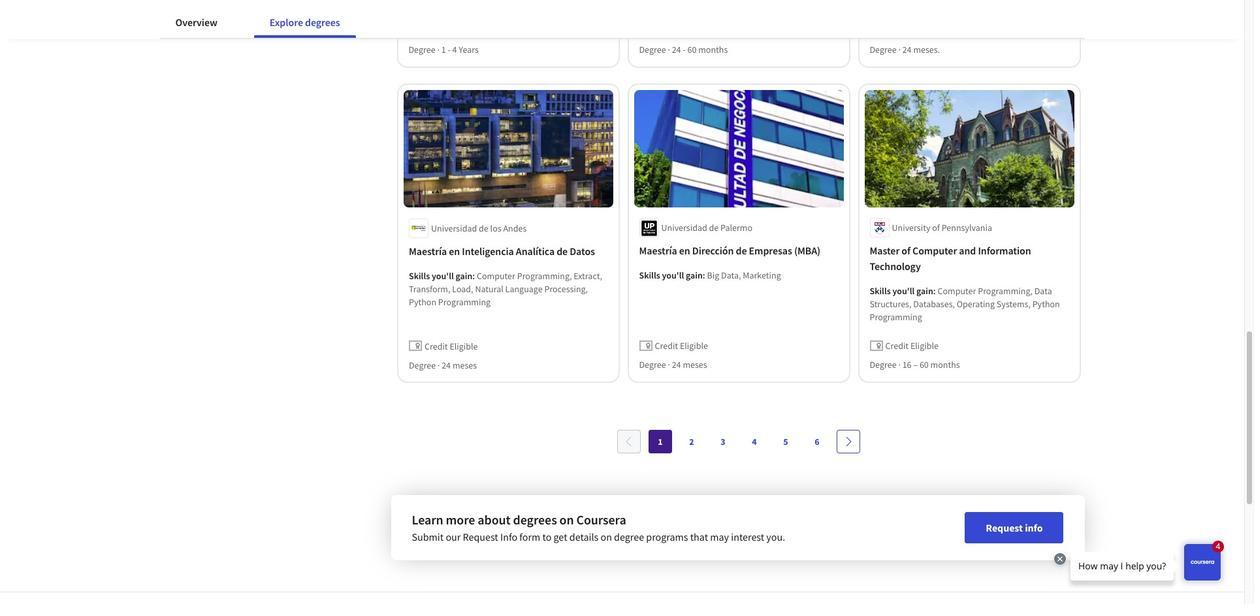 Task type: vqa. For each thing, say whether or not it's contained in the screenshot.


Task type: locate. For each thing, give the bounding box(es) containing it.
python
[[409, 296, 436, 308], [1033, 299, 1060, 310]]

0 horizontal spatial -
[[448, 44, 451, 55]]

0 horizontal spatial programming,
[[517, 270, 572, 282]]

0 vertical spatial 60
[[688, 44, 697, 55]]

2 horizontal spatial you'll
[[893, 286, 915, 297]]

1 horizontal spatial maestría
[[639, 244, 677, 258]]

2 credit eligible from the left
[[655, 340, 708, 352]]

0 horizontal spatial en
[[449, 244, 460, 258]]

degrees up form
[[513, 512, 557, 529]]

0 horizontal spatial programming
[[438, 296, 490, 308]]

request left 'info'
[[986, 522, 1023, 535]]

computer inside computer programming, data structures, databases, operating systems, python programming
[[938, 286, 976, 297]]

0 vertical spatial degrees
[[305, 16, 340, 29]]

credit eligible for dirección
[[655, 340, 708, 352]]

1 horizontal spatial degrees
[[513, 512, 557, 529]]

5 button
[[774, 431, 798, 454]]

universidad de palermo
[[661, 222, 753, 234]]

1 vertical spatial computer
[[477, 270, 515, 282]]

0 vertical spatial computer
[[913, 244, 957, 258]]

2 button
[[680, 431, 704, 454]]

months
[[698, 44, 728, 55], [931, 359, 960, 371]]

0 horizontal spatial gain
[[455, 270, 472, 282]]

de left datos
[[556, 244, 567, 258]]

1 left '2'
[[658, 437, 663, 448]]

0 horizontal spatial skills
[[409, 270, 430, 282]]

meses
[[452, 359, 477, 371], [683, 359, 707, 371]]

1 universidad from the left
[[431, 222, 477, 234]]

5
[[783, 437, 788, 448]]

degrees
[[305, 16, 340, 29], [513, 512, 557, 529]]

degree · 24 - 60 months
[[639, 44, 728, 55]]

de
[[479, 222, 488, 234], [709, 222, 719, 234], [556, 244, 567, 258], [736, 244, 747, 258]]

3 eligible from the left
[[911, 340, 939, 352]]

skills
[[409, 270, 430, 282], [639, 270, 660, 282], [870, 286, 891, 297]]

0 vertical spatial 1
[[441, 44, 446, 55]]

de left los
[[479, 222, 488, 234]]

1 horizontal spatial months
[[931, 359, 960, 371]]

de left palermo
[[709, 222, 719, 234]]

you'll left big
[[662, 270, 684, 282]]

request inside "request info" button
[[986, 522, 1023, 535]]

of right university in the top of the page
[[932, 222, 940, 234]]

degree
[[614, 531, 644, 544]]

1 horizontal spatial credit eligible
[[655, 340, 708, 352]]

3 button
[[711, 431, 735, 454]]

: up load,
[[472, 270, 475, 282]]

2 eligible from the left
[[680, 340, 708, 352]]

0 horizontal spatial on
[[560, 512, 574, 529]]

1 horizontal spatial programming,
[[978, 286, 1033, 297]]

2 horizontal spatial skills
[[870, 286, 891, 297]]

3 credit from the left
[[885, 340, 909, 352]]

1 vertical spatial on
[[601, 531, 612, 544]]

you'll up the structures,
[[893, 286, 915, 297]]

0 vertical spatial months
[[698, 44, 728, 55]]

years
[[459, 44, 479, 55]]

maestría down universidad de palermo on the top right
[[639, 244, 677, 258]]

degree · 24 meses.
[[870, 44, 940, 55]]

0 horizontal spatial eligible
[[449, 340, 478, 352]]

1 vertical spatial months
[[931, 359, 960, 371]]

1 inside button
[[658, 437, 663, 448]]

computer up operating
[[938, 286, 976, 297]]

0 horizontal spatial meses
[[452, 359, 477, 371]]

2 horizontal spatial credit eligible
[[885, 340, 939, 352]]

1 horizontal spatial :
[[703, 270, 705, 282]]

eligible for dirección
[[680, 340, 708, 352]]

programming, for de
[[517, 270, 572, 282]]

datos
[[569, 244, 595, 258]]

universidad for inteligencia
[[431, 222, 477, 234]]

1 left the years
[[441, 44, 446, 55]]

1 en from the left
[[449, 244, 460, 258]]

1 vertical spatial 1
[[658, 437, 663, 448]]

eligible for computer
[[911, 340, 939, 352]]

1 horizontal spatial degree · 24 meses
[[639, 359, 707, 371]]

1 degree · 24 meses from the left
[[409, 359, 477, 371]]

1 horizontal spatial skills
[[639, 270, 660, 282]]

1 credit eligible from the left
[[424, 340, 478, 352]]

universidad
[[431, 222, 477, 234], [661, 222, 707, 234]]

1 horizontal spatial credit
[[655, 340, 678, 352]]

transform,
[[409, 283, 450, 295]]

1 horizontal spatial on
[[601, 531, 612, 544]]

skills up transform,
[[409, 270, 430, 282]]

2 universidad from the left
[[661, 222, 707, 234]]

gain
[[455, 270, 472, 282], [686, 270, 703, 282], [917, 286, 933, 297]]

computer for maestría en inteligencia analítica de datos
[[477, 270, 515, 282]]

processing,
[[544, 283, 588, 295]]

4 right 3 button
[[752, 437, 757, 448]]

computer for master of computer and information technology
[[938, 286, 976, 297]]

0 horizontal spatial 1
[[441, 44, 446, 55]]

programming, up language
[[517, 270, 572, 282]]

you'll for maestría
[[431, 270, 454, 282]]

1 vertical spatial 4
[[752, 437, 757, 448]]

computer up natural
[[477, 270, 515, 282]]

4 left the years
[[452, 44, 457, 55]]

1 horizontal spatial universidad
[[661, 222, 707, 234]]

1 vertical spatial degrees
[[513, 512, 557, 529]]

credit eligible
[[424, 340, 478, 352], [655, 340, 708, 352], [885, 340, 939, 352]]

1 vertical spatial programming
[[870, 312, 922, 324]]

skills you'll gain : up transform,
[[409, 270, 477, 282]]

master
[[870, 244, 900, 258]]

: up databases,
[[933, 286, 936, 297]]

2 horizontal spatial credit
[[885, 340, 909, 352]]

universidad de los andes
[[431, 222, 526, 234]]

1 horizontal spatial gain
[[686, 270, 703, 282]]

universidad for dirección
[[661, 222, 707, 234]]

2 horizontal spatial eligible
[[911, 340, 939, 352]]

en
[[449, 244, 460, 258], [679, 244, 690, 258]]

0 vertical spatial programming
[[438, 296, 490, 308]]

en down universidad de los andes
[[449, 244, 460, 258]]

request down about
[[463, 531, 498, 544]]

you'll up transform,
[[431, 270, 454, 282]]

credit eligible for computer
[[885, 340, 939, 352]]

2 - from the left
[[683, 44, 686, 55]]

0 horizontal spatial you'll
[[431, 270, 454, 282]]

programming down the structures,
[[870, 312, 922, 324]]

maestría en dirección de empresas (mba)
[[639, 244, 821, 258]]

meses for inteligencia
[[452, 359, 477, 371]]

skills right extract,
[[639, 270, 660, 282]]

0 vertical spatial on
[[560, 512, 574, 529]]

degree · 24 meses
[[409, 359, 477, 371], [639, 359, 707, 371]]

degrees inside button
[[305, 16, 340, 29]]

skills you'll gain : up the structures,
[[870, 286, 938, 297]]

coursera
[[576, 512, 626, 529]]

of inside "master of computer and information technology"
[[902, 244, 911, 258]]

1 meses from the left
[[452, 359, 477, 371]]

2 degree · 24 meses from the left
[[639, 359, 707, 371]]

1 vertical spatial 60
[[920, 359, 929, 371]]

2 meses from the left
[[683, 359, 707, 371]]

0 horizontal spatial maestría
[[409, 244, 447, 258]]

universidad up inteligencia at the top of the page
[[431, 222, 477, 234]]

1 - from the left
[[448, 44, 451, 55]]

0 horizontal spatial request
[[463, 531, 498, 544]]

1 horizontal spatial skills you'll gain :
[[870, 286, 938, 297]]

computer programming, extract, transform, load, natural language processing, python programming
[[409, 270, 602, 308]]

gain up databases,
[[917, 286, 933, 297]]

tab list containing overview
[[160, 7, 377, 38]]

maestría up transform,
[[409, 244, 447, 258]]

: left big
[[703, 270, 705, 282]]

on up get
[[560, 512, 574, 529]]

programming down load,
[[438, 296, 490, 308]]

get
[[554, 531, 567, 544]]

0 horizontal spatial python
[[409, 296, 436, 308]]

1
[[441, 44, 446, 55], [658, 437, 663, 448]]

1 horizontal spatial request
[[986, 522, 1023, 535]]

programming, up systems,
[[978, 286, 1033, 297]]

0 vertical spatial of
[[932, 222, 940, 234]]

python down data
[[1033, 299, 1060, 310]]

1 horizontal spatial python
[[1033, 299, 1060, 310]]

1 horizontal spatial -
[[683, 44, 686, 55]]

los
[[490, 222, 501, 234]]

overview button
[[160, 7, 233, 38]]

of
[[932, 222, 940, 234], [902, 244, 911, 258]]

that
[[690, 531, 708, 544]]

skills you'll gain :
[[409, 270, 477, 282], [870, 286, 938, 297]]

en for inteligencia
[[449, 244, 460, 258]]

inteligencia
[[462, 244, 514, 258]]

en left dirección at the right
[[679, 244, 690, 258]]

gain left big
[[686, 270, 703, 282]]

1 horizontal spatial 1
[[658, 437, 663, 448]]

degree
[[409, 44, 435, 55], [639, 44, 666, 55], [870, 44, 897, 55], [409, 359, 435, 371], [639, 359, 666, 371], [870, 359, 897, 371]]

data,
[[721, 270, 741, 282]]

1 horizontal spatial of
[[932, 222, 940, 234]]

computer
[[913, 244, 957, 258], [477, 270, 515, 282], [938, 286, 976, 297]]

2 en from the left
[[679, 244, 690, 258]]

1 eligible from the left
[[449, 340, 478, 352]]

- for 1
[[448, 44, 451, 55]]

natural
[[475, 283, 503, 295]]

degree · 24 meses for inteligencia
[[409, 359, 477, 371]]

2 vertical spatial computer
[[938, 286, 976, 297]]

pennsylvania
[[942, 222, 992, 234]]

computer inside computer programming, extract, transform, load, natural language processing, python programming
[[477, 270, 515, 282]]

credit for master of computer and information technology
[[885, 340, 909, 352]]

gain up load,
[[455, 270, 472, 282]]

0 horizontal spatial credit eligible
[[424, 340, 478, 352]]

0 horizontal spatial of
[[902, 244, 911, 258]]

programming, inside computer programming, data structures, databases, operating systems, python programming
[[978, 286, 1033, 297]]

0 vertical spatial 4
[[452, 44, 457, 55]]

3
[[721, 437, 726, 448]]

60
[[688, 44, 697, 55], [920, 359, 929, 371]]

on down coursera
[[601, 531, 612, 544]]

0 vertical spatial programming,
[[517, 270, 572, 282]]

1 credit from the left
[[424, 340, 448, 352]]

1 horizontal spatial eligible
[[680, 340, 708, 352]]

0 vertical spatial skills you'll gain :
[[409, 270, 477, 282]]

credit
[[424, 340, 448, 352], [655, 340, 678, 352], [885, 340, 909, 352]]

2 maestría from the left
[[639, 244, 677, 258]]

master of computer and information technology link
[[870, 243, 1069, 275]]

60 for -
[[688, 44, 697, 55]]

1 horizontal spatial 4
[[752, 437, 757, 448]]

0 horizontal spatial 4
[[452, 44, 457, 55]]

1 maestría from the left
[[409, 244, 447, 258]]

programming
[[438, 296, 490, 308], [870, 312, 922, 324]]

3 credit eligible from the left
[[885, 340, 939, 352]]

programming, inside computer programming, extract, transform, load, natural language processing, python programming
[[517, 270, 572, 282]]

2 horizontal spatial gain
[[917, 286, 933, 297]]

0 horizontal spatial :
[[472, 270, 475, 282]]

24
[[672, 44, 681, 55], [903, 44, 912, 55], [441, 359, 450, 371], [672, 359, 681, 371]]

empresas
[[749, 244, 792, 258]]

skills up the structures,
[[870, 286, 891, 297]]

0 horizontal spatial degree · 24 meses
[[409, 359, 477, 371]]

1 horizontal spatial programming
[[870, 312, 922, 324]]

universidad up dirección at the right
[[661, 222, 707, 234]]

of up technology
[[902, 244, 911, 258]]

maestría
[[409, 244, 447, 258], [639, 244, 677, 258]]

go to next page image
[[843, 437, 854, 448]]

0 horizontal spatial months
[[698, 44, 728, 55]]

1 vertical spatial programming,
[[978, 286, 1033, 297]]

to
[[542, 531, 552, 544]]

eligible
[[449, 340, 478, 352], [680, 340, 708, 352], [911, 340, 939, 352]]

computer down university of pennsylvania
[[913, 244, 957, 258]]

marketing
[[743, 270, 781, 282]]

1 vertical spatial of
[[902, 244, 911, 258]]

0 horizontal spatial degrees
[[305, 16, 340, 29]]

1 vertical spatial skills you'll gain :
[[870, 286, 938, 297]]

2 credit from the left
[[655, 340, 678, 352]]

2 horizontal spatial :
[[933, 286, 936, 297]]

degrees right "explore"
[[305, 16, 340, 29]]

0 horizontal spatial universidad
[[431, 222, 477, 234]]

1 horizontal spatial meses
[[683, 359, 707, 371]]

6 button
[[805, 431, 829, 454]]

tab list
[[160, 7, 377, 38]]

1 horizontal spatial 60
[[920, 359, 929, 371]]

4 inside button
[[752, 437, 757, 448]]

- for 24
[[683, 44, 686, 55]]

0 horizontal spatial credit
[[424, 340, 448, 352]]

0 horizontal spatial skills you'll gain :
[[409, 270, 477, 282]]

on
[[560, 512, 574, 529], [601, 531, 612, 544]]

programming,
[[517, 270, 572, 282], [978, 286, 1033, 297]]

of for master
[[902, 244, 911, 258]]

·
[[437, 44, 440, 55], [668, 44, 670, 55], [898, 44, 901, 55], [437, 359, 440, 371], [668, 359, 670, 371], [898, 359, 901, 371]]

you'll
[[431, 270, 454, 282], [662, 270, 684, 282], [893, 286, 915, 297]]

1 horizontal spatial en
[[679, 244, 690, 258]]

-
[[448, 44, 451, 55], [683, 44, 686, 55]]

0 horizontal spatial 60
[[688, 44, 697, 55]]

:
[[472, 270, 475, 282], [703, 270, 705, 282], [933, 286, 936, 297]]

technology
[[870, 260, 921, 273]]

python down transform,
[[409, 296, 436, 308]]

gain for maestría
[[455, 270, 472, 282]]



Task type: describe. For each thing, give the bounding box(es) containing it.
you.
[[766, 531, 785, 544]]

info
[[500, 531, 517, 544]]

overview
[[175, 16, 217, 29]]

explore
[[270, 16, 303, 29]]

programming inside computer programming, data structures, databases, operating systems, python programming
[[870, 312, 922, 324]]

: for master
[[933, 286, 936, 297]]

credit for maestría en inteligencia analítica de datos
[[424, 340, 448, 352]]

2
[[689, 437, 694, 448]]

more
[[446, 512, 475, 529]]

of for university
[[932, 222, 940, 234]]

maestría en inteligencia analítica de datos
[[409, 244, 595, 258]]

language
[[505, 283, 542, 295]]

submit
[[412, 531, 444, 544]]

extract,
[[573, 270, 602, 282]]

data
[[1035, 286, 1052, 297]]

–
[[913, 359, 918, 371]]

degrees inside learn more about  degrees on coursera submit our request info form to get details on degree programs that may interest you.
[[513, 512, 557, 529]]

explore degrees
[[270, 16, 340, 29]]

you'll for master
[[893, 286, 915, 297]]

details
[[569, 531, 599, 544]]

our
[[446, 531, 461, 544]]

dirección
[[692, 244, 734, 258]]

maestría for maestría en inteligencia analítica de datos
[[409, 244, 447, 258]]

university of pennsylvania
[[892, 222, 992, 234]]

form
[[519, 531, 540, 544]]

credit eligible for inteligencia
[[424, 340, 478, 352]]

and
[[959, 244, 976, 258]]

request info button
[[965, 513, 1064, 544]]

programs
[[646, 531, 688, 544]]

palermo
[[721, 222, 753, 234]]

4 button
[[743, 431, 766, 454]]

python inside computer programming, data structures, databases, operating systems, python programming
[[1033, 299, 1060, 310]]

skills you'll gain : for maestría
[[409, 270, 477, 282]]

meses.
[[913, 44, 940, 55]]

master of computer and information technology
[[870, 244, 1031, 273]]

6
[[815, 437, 820, 448]]

learn
[[412, 512, 443, 529]]

databases,
[[913, 299, 955, 310]]

learn more about  degrees on coursera submit our request info form to get details on degree programs that may interest you.
[[412, 512, 785, 544]]

systems,
[[997, 299, 1031, 310]]

request inside learn more about  degrees on coursera submit our request info form to get details on degree programs that may interest you.
[[463, 531, 498, 544]]

1 horizontal spatial you'll
[[662, 270, 684, 282]]

skills for master of computer and information technology
[[870, 286, 891, 297]]

analítica
[[516, 244, 554, 258]]

explore degrees button
[[254, 7, 356, 38]]

big
[[707, 270, 719, 282]]

maestría en inteligencia analítica de datos link
[[409, 243, 608, 259]]

60 for –
[[920, 359, 929, 371]]

request info
[[986, 522, 1043, 535]]

credit for maestría en dirección de empresas (mba)
[[655, 340, 678, 352]]

computer inside "master of computer and information technology"
[[913, 244, 957, 258]]

(mba)
[[794, 244, 821, 258]]

python inside computer programming, extract, transform, load, natural language processing, python programming
[[409, 296, 436, 308]]

meses for dirección
[[683, 359, 707, 371]]

andes
[[503, 222, 526, 234]]

may
[[710, 531, 729, 544]]

degree · 24 meses for dirección
[[639, 359, 707, 371]]

structures,
[[870, 299, 912, 310]]

about
[[478, 512, 511, 529]]

degree · 16 – 60 months
[[870, 359, 960, 371]]

computer programming, data structures, databases, operating systems, python programming
[[870, 286, 1060, 324]]

en for dirección
[[679, 244, 690, 258]]

maestría en dirección de empresas (mba) link
[[639, 243, 838, 259]]

load,
[[452, 283, 473, 295]]

interest
[[731, 531, 764, 544]]

eligible for inteligencia
[[449, 340, 478, 352]]

1 button
[[649, 431, 672, 454]]

university
[[892, 222, 930, 234]]

info
[[1025, 522, 1043, 535]]

programming inside computer programming, extract, transform, load, natural language processing, python programming
[[438, 296, 490, 308]]

de down palermo
[[736, 244, 747, 258]]

16
[[903, 359, 912, 371]]

information
[[978, 244, 1031, 258]]

: for maestría
[[472, 270, 475, 282]]

skills you'll gain : big data, marketing
[[639, 270, 781, 282]]

degree · 1 - 4 years
[[409, 44, 479, 55]]

programming, for information
[[978, 286, 1033, 297]]

gain for master
[[917, 286, 933, 297]]

operating
[[957, 299, 995, 310]]

maestría for maestría en dirección de empresas (mba)
[[639, 244, 677, 258]]

skills for maestría en inteligencia analítica de datos
[[409, 270, 430, 282]]

skills you'll gain : for master
[[870, 286, 938, 297]]

months for degree · 16 – 60 months
[[931, 359, 960, 371]]

months for degree · 24 - 60 months
[[698, 44, 728, 55]]



